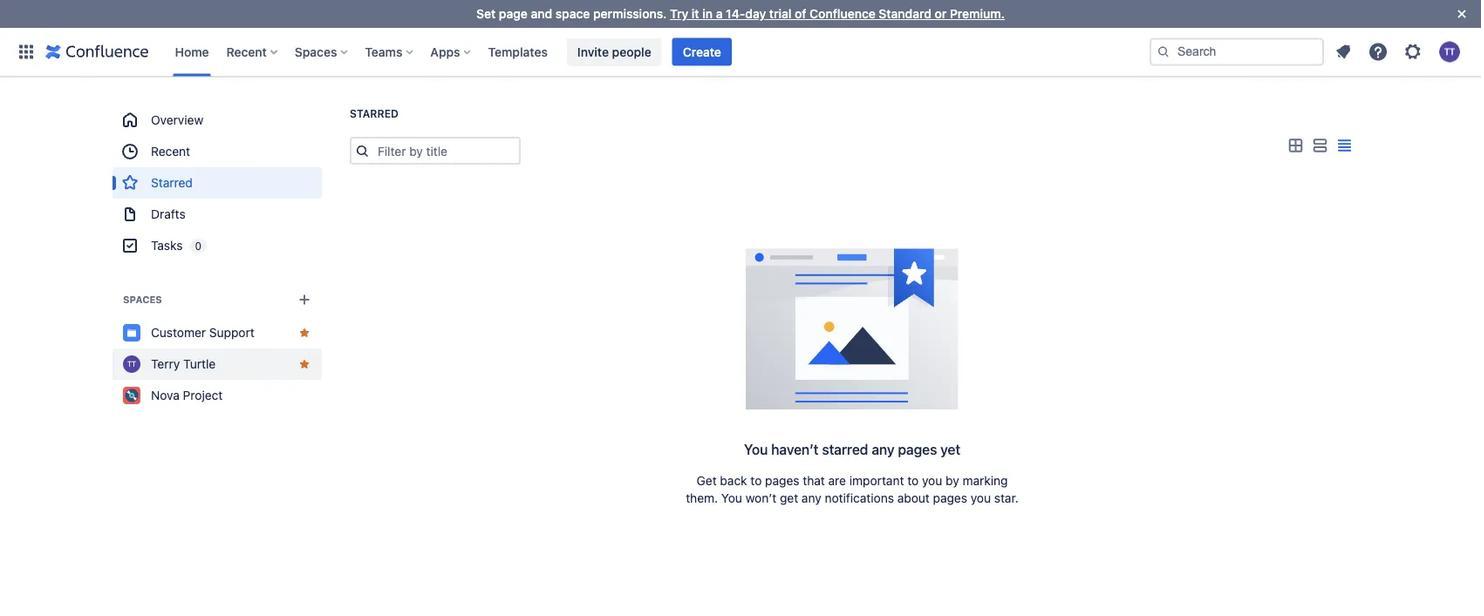Task type: locate. For each thing, give the bounding box(es) containing it.
create a space image
[[294, 290, 315, 311]]

nova
[[151, 389, 180, 403]]

2 vertical spatial pages
[[933, 492, 967, 506]]

trial
[[769, 7, 792, 21]]

in
[[702, 7, 713, 21]]

support
[[209, 326, 254, 340]]

customer support
[[151, 326, 254, 340]]

important
[[849, 474, 904, 488]]

to up about
[[907, 474, 919, 488]]

pages up get
[[765, 474, 799, 488]]

0
[[195, 240, 201, 252]]

starred
[[822, 442, 868, 458]]

1 vertical spatial recent
[[151, 144, 190, 159]]

you
[[744, 442, 768, 458], [721, 492, 742, 506]]

pages
[[898, 442, 937, 458], [765, 474, 799, 488], [933, 492, 967, 506]]

you
[[922, 474, 942, 488], [971, 492, 991, 506]]

any inside 'get back to pages that are important to you by marking them.  you won't get any notifications about pages you star.'
[[802, 492, 821, 506]]

a
[[716, 7, 723, 21]]

recent right home
[[226, 44, 267, 59]]

to up the won't
[[750, 474, 762, 488]]

standard
[[879, 7, 932, 21]]

Filter by title field
[[372, 139, 519, 163]]

0 horizontal spatial any
[[802, 492, 821, 506]]

1 vertical spatial you
[[971, 492, 991, 506]]

1 horizontal spatial starred
[[350, 108, 399, 120]]

spaces right recent popup button
[[295, 44, 337, 59]]

any
[[872, 442, 894, 458], [802, 492, 821, 506]]

starred inside group
[[151, 176, 193, 190]]

0 vertical spatial spaces
[[295, 44, 337, 59]]

any down that
[[802, 492, 821, 506]]

1 horizontal spatial recent
[[226, 44, 267, 59]]

customer support link
[[113, 318, 322, 349]]

group
[[113, 105, 322, 262]]

banner containing home
[[0, 27, 1481, 77]]

get
[[697, 474, 717, 488]]

pages down "by" on the bottom
[[933, 492, 967, 506]]

you left "by" on the bottom
[[922, 474, 942, 488]]

appswitcher icon image
[[16, 41, 37, 62]]

overview
[[151, 113, 203, 127]]

you down back
[[721, 492, 742, 506]]

0 horizontal spatial to
[[750, 474, 762, 488]]

recent down overview
[[151, 144, 190, 159]]

0 vertical spatial pages
[[898, 442, 937, 458]]

teams
[[365, 44, 402, 59]]

get
[[780, 492, 798, 506]]

you up back
[[744, 442, 768, 458]]

0 horizontal spatial spaces
[[123, 294, 162, 306]]

are
[[828, 474, 846, 488]]

people
[[612, 44, 651, 59]]

0 vertical spatial recent
[[226, 44, 267, 59]]

confluence
[[810, 7, 876, 21]]

1 vertical spatial starred
[[151, 176, 193, 190]]

drafts
[[151, 207, 186, 222]]

invite people button
[[567, 38, 662, 66]]

starred up drafts
[[151, 176, 193, 190]]

day
[[745, 7, 766, 21]]

to
[[750, 474, 762, 488], [907, 474, 919, 488]]

recent
[[226, 44, 267, 59], [151, 144, 190, 159]]

0 vertical spatial you
[[744, 442, 768, 458]]

recent link
[[113, 136, 322, 167]]

nova project link
[[113, 380, 322, 412]]

spaces inside popup button
[[295, 44, 337, 59]]

set page and space permissions. try it in a 14-day trial of confluence standard or premium.
[[476, 7, 1005, 21]]

starred link
[[113, 167, 322, 199]]

0 horizontal spatial you
[[721, 492, 742, 506]]

14-
[[726, 7, 745, 21]]

1 vertical spatial pages
[[765, 474, 799, 488]]

any up the important
[[872, 442, 894, 458]]

1 horizontal spatial spaces
[[295, 44, 337, 59]]

cards image
[[1285, 136, 1306, 157]]

yet
[[941, 442, 960, 458]]

1 horizontal spatial you
[[971, 492, 991, 506]]

1 horizontal spatial you
[[744, 442, 768, 458]]

templates
[[488, 44, 548, 59]]

0 horizontal spatial recent
[[151, 144, 190, 159]]

you down marking
[[971, 492, 991, 506]]

page
[[499, 7, 528, 21]]

0 vertical spatial any
[[872, 442, 894, 458]]

starred
[[350, 108, 399, 120], [151, 176, 193, 190]]

banner
[[0, 27, 1481, 77]]

Search field
[[1150, 38, 1324, 66]]

apps button
[[425, 38, 478, 66]]

confluence image
[[45, 41, 149, 62], [45, 41, 149, 62]]

pages left yet
[[898, 442, 937, 458]]

spaces up customer
[[123, 294, 162, 306]]

1 vertical spatial you
[[721, 492, 742, 506]]

spaces
[[295, 44, 337, 59], [123, 294, 162, 306]]

1 horizontal spatial to
[[907, 474, 919, 488]]

1 vertical spatial any
[[802, 492, 821, 506]]

templates link
[[483, 38, 553, 66]]

terry turtle
[[151, 357, 216, 372]]

0 horizontal spatial you
[[922, 474, 942, 488]]

0 horizontal spatial starred
[[151, 176, 193, 190]]

unstar this space image
[[297, 358, 311, 372]]

starred down teams
[[350, 108, 399, 120]]

home
[[175, 44, 209, 59]]

by
[[946, 474, 959, 488]]



Task type: describe. For each thing, give the bounding box(es) containing it.
get back to pages that are important to you by marking them.  you won't get any notifications about pages you star.
[[686, 474, 1019, 506]]

terry
[[151, 357, 180, 372]]

won't
[[746, 492, 776, 506]]

or
[[935, 7, 947, 21]]

about
[[897, 492, 930, 506]]

set
[[476, 7, 496, 21]]

project
[[183, 389, 223, 403]]

0 vertical spatial you
[[922, 474, 942, 488]]

turtle
[[183, 357, 216, 372]]

help icon image
[[1368, 41, 1389, 62]]

recent button
[[221, 38, 284, 66]]

customer
[[151, 326, 206, 340]]

haven't
[[771, 442, 819, 458]]

star.
[[994, 492, 1019, 506]]

overview link
[[113, 105, 322, 136]]

spaces button
[[289, 38, 354, 66]]

tasks
[[151, 239, 183, 253]]

back
[[720, 474, 747, 488]]

global element
[[10, 27, 1146, 76]]

create
[[683, 44, 721, 59]]

compact list image
[[1334, 136, 1355, 157]]

group containing overview
[[113, 105, 322, 262]]

0 vertical spatial starred
[[350, 108, 399, 120]]

list image
[[1309, 136, 1330, 157]]

space
[[555, 7, 590, 21]]

teams button
[[360, 38, 420, 66]]

search image
[[1157, 45, 1171, 59]]

marking
[[963, 474, 1008, 488]]

invite people
[[577, 44, 651, 59]]

star this space image
[[297, 389, 311, 403]]

notification icon image
[[1333, 41, 1354, 62]]

them.
[[686, 492, 718, 506]]

try
[[670, 7, 688, 21]]

create link
[[672, 38, 732, 66]]

1 vertical spatial spaces
[[123, 294, 162, 306]]

2 to from the left
[[907, 474, 919, 488]]

drafts link
[[113, 199, 322, 230]]

settings icon image
[[1403, 41, 1424, 62]]

terry turtle link
[[113, 349, 322, 380]]

unstar this space image
[[297, 326, 311, 340]]

your profile and preferences image
[[1439, 41, 1460, 62]]

you inside 'get back to pages that are important to you by marking them.  you won't get any notifications about pages you star.'
[[721, 492, 742, 506]]

1 to from the left
[[750, 474, 762, 488]]

home link
[[170, 38, 214, 66]]

permissions.
[[593, 7, 667, 21]]

notifications
[[825, 492, 894, 506]]

and
[[531, 7, 552, 21]]

recent inside popup button
[[226, 44, 267, 59]]

apps
[[430, 44, 460, 59]]

try it in a 14-day trial of confluence standard or premium. link
[[670, 7, 1005, 21]]

that
[[803, 474, 825, 488]]

premium.
[[950, 7, 1005, 21]]

it
[[692, 7, 699, 21]]

1 horizontal spatial any
[[872, 442, 894, 458]]

nova project
[[151, 389, 223, 403]]

invite
[[577, 44, 609, 59]]

close image
[[1451, 3, 1472, 24]]

of
[[795, 7, 806, 21]]

you haven't starred any pages yet
[[744, 442, 960, 458]]



Task type: vqa. For each thing, say whether or not it's contained in the screenshot.
top connected
no



